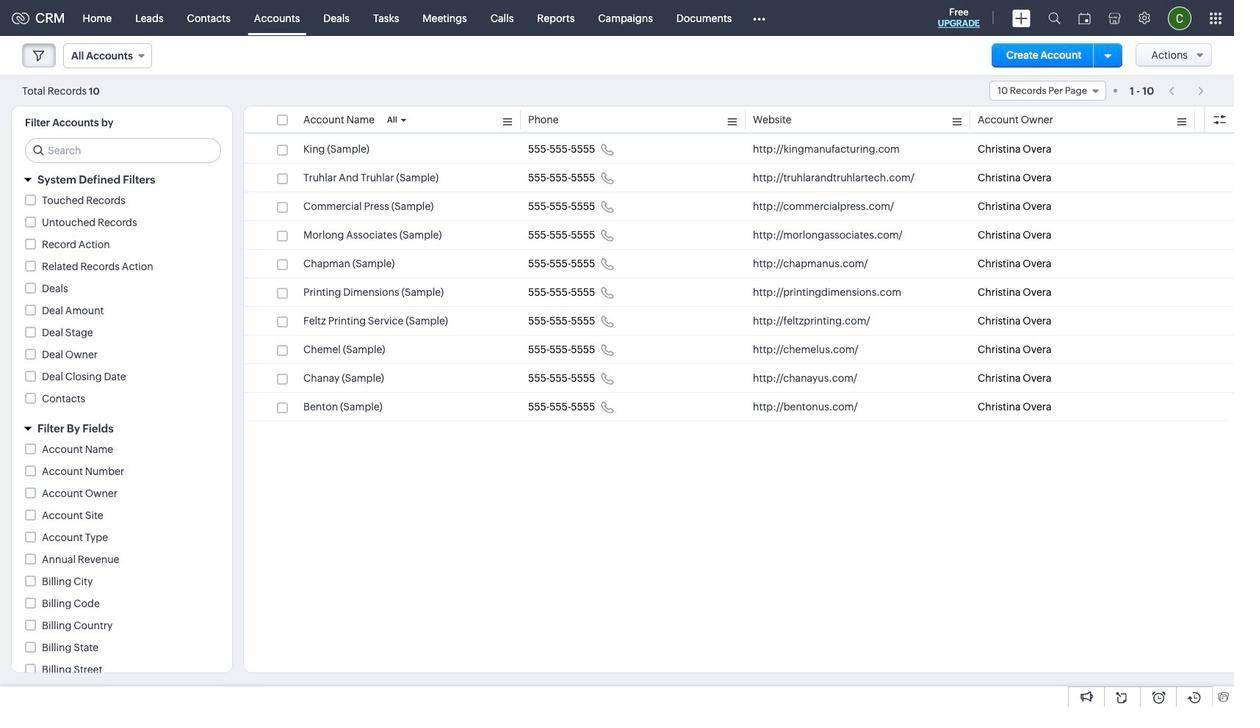 Task type: locate. For each thing, give the bounding box(es) containing it.
search element
[[1040, 0, 1070, 36]]

None field
[[63, 43, 152, 68], [990, 81, 1107, 101], [63, 43, 152, 68], [990, 81, 1107, 101]]

Search text field
[[26, 139, 221, 162]]

navigation
[[1162, 80, 1213, 101]]

row group
[[244, 135, 1235, 422]]

create menu image
[[1013, 9, 1031, 27]]

profile element
[[1160, 0, 1201, 36]]



Task type: describe. For each thing, give the bounding box(es) containing it.
logo image
[[12, 12, 29, 24]]

create menu element
[[1004, 0, 1040, 36]]

calendar image
[[1079, 12, 1092, 24]]

search image
[[1049, 12, 1061, 24]]

profile image
[[1169, 6, 1192, 30]]

Other Modules field
[[744, 6, 776, 30]]



Task type: vqa. For each thing, say whether or not it's contained in the screenshot.
Search text field
yes



